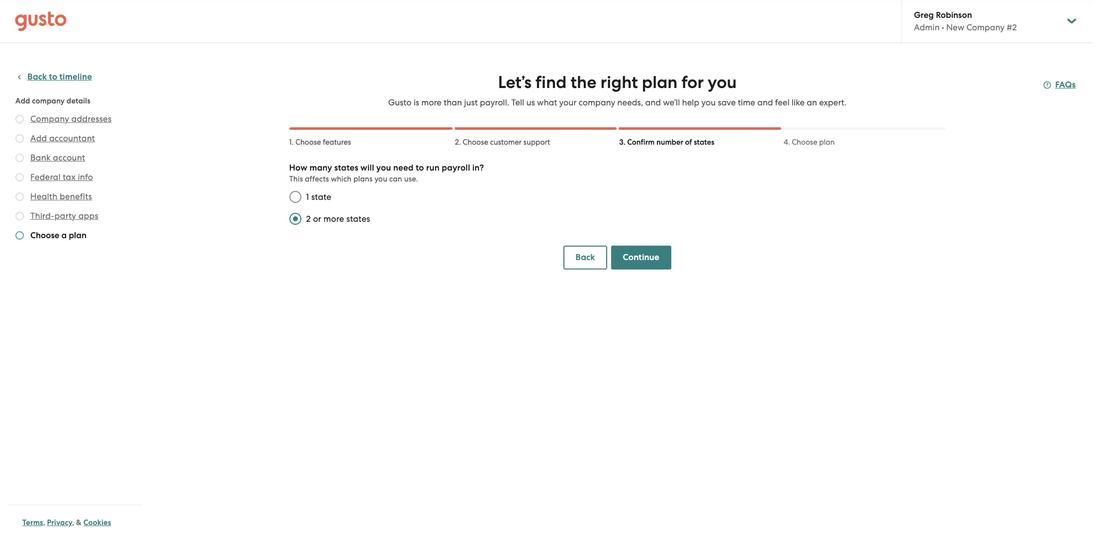 Task type: locate. For each thing, give the bounding box(es) containing it.
states right of
[[694, 138, 715, 147]]

this
[[289, 175, 303, 184]]

1 horizontal spatial to
[[416, 163, 424, 173]]

add for add company details
[[15, 97, 30, 106]]

states
[[694, 138, 715, 147], [335, 163, 359, 173], [347, 214, 371, 224]]

&
[[76, 519, 82, 528]]

run
[[426, 163, 440, 173]]

1 horizontal spatial more
[[422, 98, 442, 107]]

needs,
[[618, 98, 644, 107]]

company
[[967, 22, 1005, 32], [30, 114, 69, 124]]

1 , from the left
[[43, 519, 45, 528]]

states down plans
[[347, 214, 371, 224]]

tax
[[63, 172, 76, 182]]

more right the or
[[324, 214, 344, 224]]

0 horizontal spatial ,
[[43, 519, 45, 528]]

plan right a
[[69, 230, 87, 241]]

plans
[[354, 175, 373, 184]]

details
[[67, 97, 90, 106]]

check image for federal
[[15, 173, 24, 182]]

1 vertical spatial states
[[335, 163, 359, 173]]

2 or more states radio
[[284, 208, 306, 230]]

greg robinson admin • new company #2
[[915, 10, 1018, 32]]

check image down the 'add company details'
[[15, 115, 24, 123]]

company down back to timeline button at the left top of the page
[[32, 97, 65, 106]]

choose for choose customer support
[[463, 138, 489, 147]]

0 vertical spatial plan
[[642, 72, 678, 93]]

your
[[560, 98, 577, 107]]

0 vertical spatial more
[[422, 98, 442, 107]]

apps
[[78, 211, 98, 221]]

choose up in?
[[463, 138, 489, 147]]

can
[[390, 175, 403, 184]]

add accountant button
[[30, 132, 95, 144]]

1 state radio
[[284, 186, 306, 208]]

company
[[32, 97, 65, 106], [579, 98, 616, 107]]

plan up the we'll
[[642, 72, 678, 93]]

add inside button
[[30, 133, 47, 143]]

more right is
[[422, 98, 442, 107]]

health benefits
[[30, 192, 92, 202]]

and left the we'll
[[646, 98, 661, 107]]

choose down like
[[792, 138, 818, 147]]

terms , privacy , & cookies
[[22, 519, 111, 528]]

back inside button
[[27, 72, 47, 82]]

•
[[942, 22, 945, 32]]

1 horizontal spatial ,
[[72, 519, 74, 528]]

0 vertical spatial check image
[[15, 154, 24, 162]]

check image left third- at the left
[[15, 212, 24, 220]]

bank account button
[[30, 152, 85, 164]]

confirm
[[628, 138, 655, 147]]

1 horizontal spatial and
[[758, 98, 774, 107]]

how
[[289, 163, 308, 173]]

to inside button
[[49, 72, 57, 82]]

back for back to timeline
[[27, 72, 47, 82]]

terms link
[[22, 519, 43, 528]]

1 horizontal spatial add
[[30, 133, 47, 143]]

for
[[682, 72, 704, 93]]

0 horizontal spatial company
[[30, 114, 69, 124]]

account
[[53, 153, 85, 163]]

1 horizontal spatial back
[[576, 252, 596, 263]]

confirm number of states
[[628, 138, 715, 147]]

right
[[601, 72, 638, 93]]

to left timeline on the top of the page
[[49, 72, 57, 82]]

0 horizontal spatial company
[[32, 97, 65, 106]]

add down back to timeline button at the left top of the page
[[15, 97, 30, 106]]

1 and from the left
[[646, 98, 661, 107]]

states inside the how many states will you need to run payroll in? this affects which plans you can use.
[[335, 163, 359, 173]]

choose inside list
[[30, 230, 59, 241]]

2 vertical spatial plan
[[69, 230, 87, 241]]

3 check image from the top
[[15, 212, 24, 220]]

to left run at the left top of page
[[416, 163, 424, 173]]

and left feel
[[758, 98, 774, 107]]

federal tax info button
[[30, 171, 93, 183]]

choose up how
[[296, 138, 321, 147]]

check image left the federal
[[15, 173, 24, 182]]

2 vertical spatial check image
[[15, 193, 24, 201]]

1 horizontal spatial company
[[967, 22, 1005, 32]]

0 horizontal spatial plan
[[69, 230, 87, 241]]

save
[[718, 98, 736, 107]]

find
[[536, 72, 567, 93]]

choose left a
[[30, 230, 59, 241]]

affects
[[305, 175, 329, 184]]

more inside let's find the right plan for you gusto is more than just payroll. tell us what your company needs, and we'll help you save time and feel like an expert.
[[422, 98, 442, 107]]

you right will
[[377, 163, 391, 173]]

1 check image from the top
[[15, 115, 24, 123]]

how many states will you need to run payroll in? this affects which plans you can use.
[[289, 163, 484, 184]]

add up bank
[[30, 133, 47, 143]]

0 vertical spatial states
[[694, 138, 715, 147]]

2 vertical spatial states
[[347, 214, 371, 224]]

1 vertical spatial more
[[324, 214, 344, 224]]

health
[[30, 192, 58, 202]]

company down the 'add company details'
[[30, 114, 69, 124]]

2 check image from the top
[[15, 134, 24, 143]]

third-party apps
[[30, 211, 98, 221]]

check image left add accountant button
[[15, 134, 24, 143]]

cookies
[[83, 519, 111, 528]]

accountant
[[49, 133, 95, 143]]

0 vertical spatial add
[[15, 97, 30, 106]]

time
[[738, 98, 756, 107]]

1 vertical spatial back
[[576, 252, 596, 263]]

states for more
[[347, 214, 371, 224]]

company addresses button
[[30, 113, 112, 125]]

customer
[[490, 138, 522, 147]]

2 , from the left
[[72, 519, 74, 528]]

1 vertical spatial company
[[30, 114, 69, 124]]

add company details
[[15, 97, 90, 106]]

check image for bank
[[15, 154, 24, 162]]

, left privacy link
[[43, 519, 45, 528]]

,
[[43, 519, 45, 528], [72, 519, 74, 528]]

of
[[686, 138, 693, 147]]

1 vertical spatial to
[[416, 163, 424, 173]]

#2
[[1007, 22, 1018, 32]]

faqs button
[[1044, 79, 1077, 91]]

2
[[306, 214, 311, 224]]

2 check image from the top
[[15, 173, 24, 182]]

1 vertical spatial plan
[[820, 138, 835, 147]]

continue
[[623, 252, 660, 263]]

, left &
[[72, 519, 74, 528]]

check image
[[15, 154, 24, 162], [15, 173, 24, 182], [15, 193, 24, 201]]

more
[[422, 98, 442, 107], [324, 214, 344, 224]]

1 vertical spatial check image
[[15, 173, 24, 182]]

0 vertical spatial company
[[967, 22, 1005, 32]]

choose
[[296, 138, 321, 147], [463, 138, 489, 147], [792, 138, 818, 147], [30, 230, 59, 241]]

check image for add
[[15, 134, 24, 143]]

states up which
[[335, 163, 359, 173]]

greg
[[915, 10, 935, 20]]

0 vertical spatial back
[[27, 72, 47, 82]]

0 horizontal spatial add
[[15, 97, 30, 106]]

0 horizontal spatial and
[[646, 98, 661, 107]]

back
[[27, 72, 47, 82], [576, 252, 596, 263]]

0 vertical spatial to
[[49, 72, 57, 82]]

0 horizontal spatial back
[[27, 72, 47, 82]]

company left the #2
[[967, 22, 1005, 32]]

plan down expert.
[[820, 138, 835, 147]]

expert.
[[820, 98, 847, 107]]

third-party apps button
[[30, 210, 98, 222]]

check image left choose a plan
[[15, 231, 24, 240]]

1 vertical spatial add
[[30, 133, 47, 143]]

1 check image from the top
[[15, 154, 24, 162]]

back to timeline
[[27, 72, 92, 82]]

0 horizontal spatial more
[[324, 214, 344, 224]]

3 check image from the top
[[15, 193, 24, 201]]

and
[[646, 98, 661, 107], [758, 98, 774, 107]]

home image
[[15, 11, 67, 31]]

check image
[[15, 115, 24, 123], [15, 134, 24, 143], [15, 212, 24, 220], [15, 231, 24, 240]]

or
[[313, 214, 322, 224]]

1 horizontal spatial plan
[[642, 72, 678, 93]]

back inside 'button'
[[576, 252, 596, 263]]

you
[[708, 72, 737, 93], [702, 98, 716, 107], [377, 163, 391, 173], [375, 175, 388, 184]]

2 horizontal spatial plan
[[820, 138, 835, 147]]

company down "the"
[[579, 98, 616, 107]]

check image left health at the left of page
[[15, 193, 24, 201]]

0 horizontal spatial to
[[49, 72, 57, 82]]

1 horizontal spatial company
[[579, 98, 616, 107]]

check image left bank
[[15, 154, 24, 162]]



Task type: vqa. For each thing, say whether or not it's contained in the screenshot.
topmost Yes option
no



Task type: describe. For each thing, give the bounding box(es) containing it.
just
[[464, 98, 478, 107]]

let's
[[498, 72, 532, 93]]

choose a plan list
[[15, 113, 138, 244]]

plan inside let's find the right plan for you gusto is more than just payroll. tell us what your company needs, and we'll help you save time and feel like an expert.
[[642, 72, 678, 93]]

check image for company
[[15, 115, 24, 123]]

company inside let's find the right plan for you gusto is more than just payroll. tell us what your company needs, and we'll help you save time and feel like an expert.
[[579, 98, 616, 107]]

faqs
[[1056, 80, 1077, 90]]

federal tax info
[[30, 172, 93, 182]]

you left can at the left of page
[[375, 175, 388, 184]]

new
[[947, 22, 965, 32]]

cookies button
[[83, 517, 111, 529]]

info
[[78, 172, 93, 182]]

choose customer support
[[463, 138, 551, 147]]

features
[[323, 138, 351, 147]]

continue button
[[611, 246, 672, 270]]

a
[[61, 230, 67, 241]]

many
[[310, 163, 332, 173]]

you right help
[[702, 98, 716, 107]]

we'll
[[663, 98, 681, 107]]

admin
[[915, 22, 940, 32]]

add accountant
[[30, 133, 95, 143]]

let's find the right plan for you gusto is more than just payroll. tell us what your company needs, and we'll help you save time and feel like an expert.
[[388, 72, 847, 107]]

party
[[54, 211, 76, 221]]

back button
[[564, 246, 607, 270]]

what
[[537, 98, 558, 107]]

third-
[[30, 211, 54, 221]]

choose for choose features
[[296, 138, 321, 147]]

choose a plan
[[30, 230, 87, 241]]

bank account
[[30, 153, 85, 163]]

payroll.
[[480, 98, 510, 107]]

2 or more states
[[306, 214, 371, 224]]

back for back
[[576, 252, 596, 263]]

in?
[[473, 163, 484, 173]]

choose plan
[[792, 138, 835, 147]]

you up save
[[708, 72, 737, 93]]

1 state
[[306, 192, 332, 202]]

health benefits button
[[30, 191, 92, 203]]

1
[[306, 192, 309, 202]]

robinson
[[937, 10, 973, 20]]

addresses
[[71, 114, 112, 124]]

support
[[524, 138, 551, 147]]

tell
[[512, 98, 525, 107]]

an
[[807, 98, 818, 107]]

4 check image from the top
[[15, 231, 24, 240]]

plan inside list
[[69, 230, 87, 241]]

is
[[414, 98, 420, 107]]

need
[[394, 163, 414, 173]]

number
[[657, 138, 684, 147]]

add for add accountant
[[30, 133, 47, 143]]

benefits
[[60, 192, 92, 202]]

use.
[[404, 175, 418, 184]]

to inside the how many states will you need to run payroll in? this affects which plans you can use.
[[416, 163, 424, 173]]

gusto
[[388, 98, 412, 107]]

company inside company addresses 'button'
[[30, 114, 69, 124]]

feel
[[776, 98, 790, 107]]

like
[[792, 98, 805, 107]]

choose for choose plan
[[792, 138, 818, 147]]

check image for third-
[[15, 212, 24, 220]]

2 and from the left
[[758, 98, 774, 107]]

back to timeline button
[[15, 71, 92, 83]]

check image for health
[[15, 193, 24, 201]]

company inside greg robinson admin • new company #2
[[967, 22, 1005, 32]]

us
[[527, 98, 535, 107]]

choose for choose a plan
[[30, 230, 59, 241]]

bank
[[30, 153, 51, 163]]

than
[[444, 98, 462, 107]]

state
[[311, 192, 332, 202]]

choose features
[[296, 138, 351, 147]]

timeline
[[59, 72, 92, 82]]

which
[[331, 175, 352, 184]]

privacy link
[[47, 519, 72, 528]]

privacy
[[47, 519, 72, 528]]

terms
[[22, 519, 43, 528]]

federal
[[30, 172, 61, 182]]

the
[[571, 72, 597, 93]]

states for of
[[694, 138, 715, 147]]

help
[[683, 98, 700, 107]]

will
[[361, 163, 375, 173]]

company addresses
[[30, 114, 112, 124]]

payroll
[[442, 163, 471, 173]]



